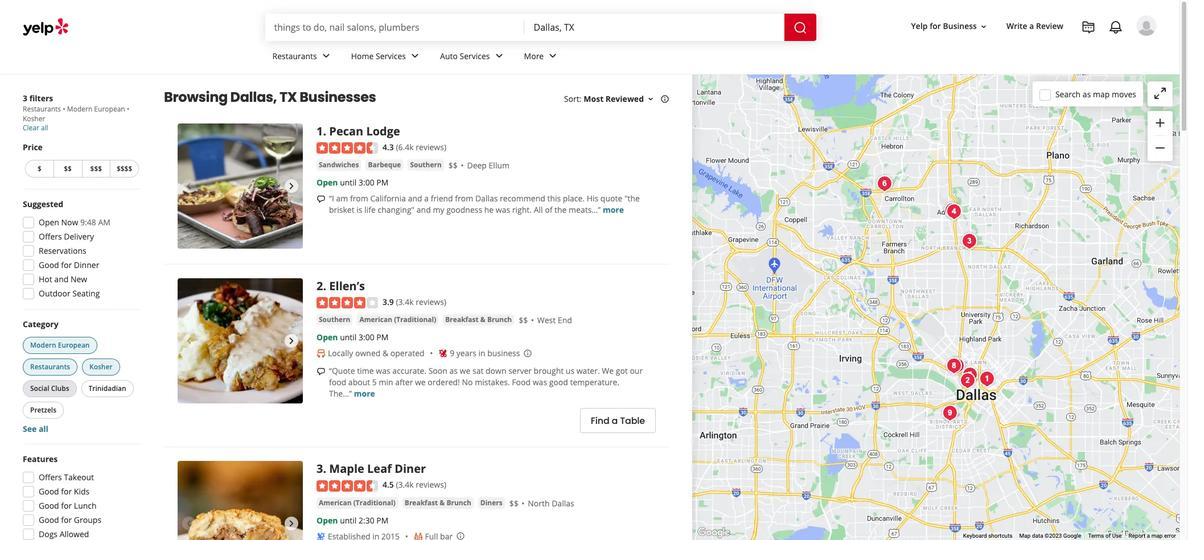 Task type: vqa. For each thing, say whether or not it's contained in the screenshot.
(3
no



Task type: locate. For each thing, give the bounding box(es) containing it.
0 vertical spatial modern
[[67, 104, 92, 114]]

see all button
[[23, 424, 48, 434]]

until for pecan
[[340, 177, 357, 188]]

0 horizontal spatial 16 chevron down v2 image
[[646, 94, 655, 104]]

european
[[94, 104, 125, 114], [58, 340, 90, 350]]

open until 3:00 pm
[[317, 177, 389, 188], [317, 332, 389, 343]]

until left 2:30
[[340, 515, 357, 526]]

until up the locally
[[340, 332, 357, 343]]

2 services from the left
[[460, 50, 490, 61]]

1 vertical spatial restaurants
[[23, 104, 61, 114]]

0 vertical spatial .
[[323, 124, 326, 139]]

1 horizontal spatial more
[[603, 205, 624, 215]]

dallas up he
[[475, 193, 498, 204]]

1 vertical spatial we
[[415, 377, 426, 388]]

pm for maple
[[377, 515, 389, 526]]

kosher down filters
[[23, 114, 45, 124]]

(traditional) for the bottommost american (traditional) link
[[353, 498, 396, 508]]

breakfast & brunch up in
[[445, 315, 512, 325]]

5
[[372, 377, 377, 388]]

restaurants up tx
[[272, 50, 317, 61]]

24 chevron down v2 image left auto
[[408, 49, 422, 63]]

see
[[23, 424, 37, 434]]

breakfast & brunch for topmost breakfast & brunch button
[[445, 315, 512, 325]]

16 chevron down v2 image for yelp for business
[[979, 22, 988, 31]]

1 horizontal spatial european
[[94, 104, 125, 114]]

data
[[1032, 533, 1043, 539]]

reviews) down diner
[[416, 480, 446, 490]]

map
[[1093, 89, 1110, 99], [1152, 533, 1163, 539]]

1 vertical spatial american
[[319, 498, 352, 508]]

1 vertical spatial breakfast
[[405, 498, 438, 508]]

map region
[[637, 39, 1188, 540]]

after
[[395, 377, 413, 388]]

breakfast & brunch link down 4.5 (3.4k reviews)
[[402, 497, 474, 509]]

previous image for 1
[[182, 179, 196, 193]]

0 horizontal spatial dallas
[[475, 193, 498, 204]]

16 info v2 image
[[660, 94, 670, 104]]

report
[[1129, 533, 1146, 539]]

owned
[[355, 348, 380, 359]]

1 vertical spatial 16 chevron down v2 image
[[646, 94, 655, 104]]

. left maple
[[323, 461, 326, 477]]

no
[[462, 377, 473, 388]]

good down good for kids
[[39, 500, 59, 511]]

all inside 3 filters restaurants • modern european • kosher clear all
[[41, 123, 48, 133]]

0 vertical spatial 16 speech v2 image
[[317, 195, 326, 204]]

american down the 3.9
[[360, 315, 392, 325]]

2 3:00 from the top
[[359, 332, 374, 343]]

3 left filters
[[23, 93, 27, 104]]

16 chevron down v2 image left '16 info v2' icon
[[646, 94, 655, 104]]

16 speech v2 image left "i
[[317, 195, 326, 204]]

services right home
[[376, 50, 406, 61]]

2 slideshow element from the top
[[178, 278, 303, 404]]

restaurants inside 3 filters restaurants • modern european • kosher clear all
[[23, 104, 61, 114]]

from up the goodness
[[455, 193, 473, 204]]

southern for southern button related to the southern link to the bottom
[[319, 315, 350, 325]]

open for 1
[[317, 177, 338, 188]]

maple leaf diner image
[[958, 230, 981, 253]]

dallas,
[[230, 88, 277, 106]]

tx
[[280, 88, 297, 106]]

0 horizontal spatial we
[[415, 377, 426, 388]]

brunch for the top breakfast & brunch link
[[487, 315, 512, 325]]

american (traditional) up open until 2:30 pm
[[319, 498, 396, 508]]

a left friend
[[424, 193, 429, 204]]

1 good from the top
[[39, 260, 59, 270]]

1 16 speech v2 image from the top
[[317, 195, 326, 204]]

is
[[357, 205, 362, 215]]

for inside button
[[930, 21, 941, 32]]

(traditional) up 2:30
[[353, 498, 396, 508]]

(traditional) down 3.9 (3.4k reviews)
[[394, 315, 436, 325]]

0 horizontal spatial european
[[58, 340, 90, 350]]

2 offers from the top
[[39, 472, 62, 483]]

0 horizontal spatial services
[[376, 50, 406, 61]]

2 vertical spatial slideshow element
[[178, 461, 303, 540]]

business
[[487, 348, 520, 359]]

1 next image from the top
[[285, 179, 298, 193]]

3.9 star rating image
[[317, 297, 378, 309]]

0 horizontal spatial •
[[63, 104, 65, 114]]

and up outdoor on the left of page
[[54, 274, 69, 285]]

1 vertical spatial slideshow element
[[178, 278, 303, 404]]

3 left maple
[[317, 461, 323, 477]]

1 horizontal spatial 3
[[317, 461, 323, 477]]

meats…"
[[569, 205, 601, 215]]

2 vertical spatial restaurants
[[30, 362, 70, 372]]

group
[[1148, 111, 1173, 161], [19, 199, 141, 303], [20, 319, 141, 435], [19, 454, 141, 540]]

the…"
[[329, 389, 352, 399]]

breakfast & brunch link up in
[[443, 314, 514, 326]]

restaurants up social clubs on the left bottom
[[30, 362, 70, 372]]

all right clear
[[41, 123, 48, 133]]

for right yelp
[[930, 21, 941, 32]]

more link down quote
[[603, 205, 624, 215]]

1 vertical spatial european
[[58, 340, 90, 350]]

more link
[[603, 205, 624, 215], [354, 389, 375, 399]]

services for home services
[[376, 50, 406, 61]]

modern up price group
[[67, 104, 92, 114]]

pecan lodge image
[[178, 124, 303, 249], [976, 368, 999, 391]]

gen korean bbq house image
[[873, 173, 896, 195]]

0 vertical spatial until
[[340, 177, 357, 188]]

3
[[23, 93, 27, 104], [317, 461, 323, 477]]

3 24 chevron down v2 image from the left
[[492, 49, 506, 63]]

24 chevron down v2 image for auto services
[[492, 49, 506, 63]]

life
[[364, 205, 376, 215]]

1 • from the left
[[63, 104, 65, 114]]

info icon image
[[523, 349, 533, 358], [523, 349, 533, 358], [456, 532, 465, 540], [456, 532, 465, 540]]

0 horizontal spatial breakfast
[[405, 498, 438, 508]]

most
[[584, 93, 604, 104]]

southern link down 3.9 star rating image
[[317, 314, 353, 326]]

0 vertical spatial american (traditional) button
[[357, 314, 439, 326]]

$$ left $$$ button
[[64, 164, 72, 174]]

1 3:00 from the top
[[359, 177, 374, 188]]

0 vertical spatial more link
[[603, 205, 624, 215]]

2 vertical spatial reviews)
[[416, 480, 446, 490]]

1 vertical spatial pm
[[377, 332, 389, 343]]

2 good from the top
[[39, 486, 59, 497]]

a right report
[[1147, 533, 1150, 539]]

reviews) right the 3.9
[[416, 297, 446, 307]]

0 horizontal spatial kosher
[[23, 114, 45, 124]]

this
[[547, 193, 561, 204]]

offers up reservations
[[39, 231, 62, 242]]

2 vertical spatial and
[[54, 274, 69, 285]]

3 for 3 . maple leaf diner
[[317, 461, 323, 477]]

of right all
[[545, 205, 552, 215]]

4.3
[[383, 142, 394, 153]]

previous image for 3
[[182, 517, 196, 531]]

$$ left west
[[519, 315, 528, 326]]

2 (3.4k from the top
[[396, 480, 414, 490]]

deep
[[467, 160, 487, 171]]

1 vertical spatial map
[[1152, 533, 1163, 539]]

price
[[23, 142, 43, 153]]

open until 3:00 pm up the locally
[[317, 332, 389, 343]]

groups
[[74, 515, 101, 525]]

moves
[[1112, 89, 1136, 99]]

report a map error
[[1129, 533, 1176, 539]]

24 chevron down v2 image inside "home services" link
[[408, 49, 422, 63]]

1 vertical spatial and
[[417, 205, 431, 215]]

for for dinner
[[61, 260, 72, 270]]

0 vertical spatial previous image
[[182, 179, 196, 193]]

restaurants link
[[263, 41, 342, 74]]

1 . from the top
[[323, 124, 326, 139]]

$$ left deep
[[449, 160, 458, 171]]

barbeque
[[368, 160, 401, 170]]

all
[[41, 123, 48, 133], [39, 424, 48, 434]]

16 speech v2 image for "i
[[317, 195, 326, 204]]

auto
[[440, 50, 458, 61]]

down
[[486, 366, 506, 377]]

3 good from the top
[[39, 500, 59, 511]]

. for 2
[[323, 278, 326, 294]]

sandwiches
[[319, 160, 359, 170]]

for down good for kids
[[61, 500, 72, 511]]

of
[[545, 205, 552, 215], [1106, 533, 1111, 539]]

pecan lodge link
[[329, 124, 400, 139]]

16 chevron down v2 image inside most reviewed popup button
[[646, 94, 655, 104]]

we down accurate.
[[415, 377, 426, 388]]

rodeo goat image
[[943, 355, 966, 377]]

kosher inside button
[[89, 362, 112, 372]]

restaurants inside 'link'
[[272, 50, 317, 61]]

1 open until 3:00 pm from the top
[[317, 177, 389, 188]]

write a review
[[1007, 21, 1064, 32]]

2 none field from the left
[[534, 21, 775, 34]]

1 horizontal spatial &
[[440, 498, 445, 508]]

southern for southern button for the top the southern link
[[410, 160, 442, 170]]

we up no
[[460, 366, 470, 377]]

& up in
[[480, 315, 486, 325]]

all right see on the bottom of page
[[39, 424, 48, 434]]

sandwiches link
[[317, 160, 361, 171]]

16 chevron down v2 image right business
[[979, 22, 988, 31]]

0 horizontal spatial more
[[354, 389, 375, 399]]

open until 2:30 pm
[[317, 515, 389, 526]]

1 vertical spatial .
[[323, 278, 326, 294]]

(traditional) for top american (traditional) link
[[394, 315, 436, 325]]

2 reviews) from the top
[[416, 297, 446, 307]]

1 until from the top
[[340, 177, 357, 188]]

None field
[[274, 21, 516, 34], [534, 21, 775, 34]]

1 horizontal spatial 24 chevron down v2 image
[[408, 49, 422, 63]]

1 horizontal spatial services
[[460, 50, 490, 61]]

1 pm from the top
[[377, 177, 389, 188]]

0 vertical spatial 16 chevron down v2 image
[[979, 22, 988, 31]]

american (traditional) button down the 3.9
[[357, 314, 439, 326]]

24 chevron down v2 image right auto services
[[492, 49, 506, 63]]

ellum
[[489, 160, 510, 171]]

4 good from the top
[[39, 515, 59, 525]]

allowed
[[60, 529, 89, 540]]

business categories element
[[263, 41, 1157, 74]]

•
[[63, 104, 65, 114], [127, 104, 129, 114]]

0 vertical spatial brunch
[[487, 315, 512, 325]]

got
[[616, 366, 628, 377]]

outdoor
[[39, 288, 70, 299]]

slideshow element
[[178, 124, 303, 249], [178, 278, 303, 404], [178, 461, 303, 540]]

services inside auto services link
[[460, 50, 490, 61]]

southern button down 3.9 star rating image
[[317, 314, 353, 326]]

1 vertical spatial american (traditional) button
[[317, 497, 398, 509]]

0 vertical spatial kosher
[[23, 114, 45, 124]]

for down good for lunch on the left of the page
[[61, 515, 72, 525]]

3 reviews) from the top
[[416, 480, 446, 490]]

reviews)
[[416, 142, 446, 153], [416, 297, 446, 307], [416, 480, 446, 490]]

1 slideshow element from the top
[[178, 124, 303, 249]]

a inside "i am from california and a friend from dallas recommend this place. his quote "the brisket is life changing" and my goodness he was right.  all of the meats…"
[[424, 193, 429, 204]]

dallas right north
[[552, 498, 574, 509]]

1 vertical spatial brunch
[[447, 498, 471, 508]]

was inside "i am from california and a friend from dallas recommend this place. his quote "the brisket is life changing" and my goodness he was right.  all of the meats…"
[[496, 205, 510, 215]]

1 horizontal spatial 16 chevron down v2 image
[[979, 22, 988, 31]]

a for write
[[1030, 21, 1034, 32]]

1 vertical spatial (traditional)
[[353, 498, 396, 508]]

good up dogs
[[39, 515, 59, 525]]

24 chevron down v2 image inside restaurants 'link'
[[319, 49, 333, 63]]

kenny's wood fired grill image
[[943, 200, 966, 223]]

trinidadian
[[89, 384, 126, 393]]

good down offers takeout
[[39, 486, 59, 497]]

1 horizontal spatial was
[[496, 205, 510, 215]]

$$$
[[90, 164, 102, 174]]

social clubs
[[30, 384, 69, 393]]

1 previous image from the top
[[182, 179, 196, 193]]

16 chevron down v2 image inside yelp for business button
[[979, 22, 988, 31]]

diners
[[480, 498, 503, 508]]

good up hot
[[39, 260, 59, 270]]

3 pm from the top
[[377, 515, 389, 526]]

1 vertical spatial was
[[376, 366, 390, 377]]

2 vertical spatial until
[[340, 515, 357, 526]]

1 vertical spatial until
[[340, 332, 357, 343]]

previous image
[[182, 179, 196, 193], [182, 517, 196, 531]]

2 until from the top
[[340, 332, 357, 343]]

until for ellen's
[[340, 332, 357, 343]]

1 none field from the left
[[274, 21, 516, 34]]

1 vertical spatial more link
[[354, 389, 375, 399]]

(3.4k right the 3.9
[[396, 297, 414, 307]]

0 vertical spatial slideshow element
[[178, 124, 303, 249]]

1 vertical spatial (3.4k
[[396, 480, 414, 490]]

4.3 star rating image
[[317, 143, 378, 154]]

more for "quote time was accurate. soon as we sat down server brought us water. we got our food about 5 min after we ordered! no mistakes. food was good temperature. the…"
[[354, 389, 375, 399]]

reviews) right (6.4k
[[416, 142, 446, 153]]

0 vertical spatial pecan lodge image
[[178, 124, 303, 249]]

restaurants for restaurants button
[[30, 362, 70, 372]]

1 vertical spatial breakfast & brunch
[[405, 498, 471, 508]]

1 24 chevron down v2 image from the left
[[319, 49, 333, 63]]

1 vertical spatial more
[[354, 389, 375, 399]]

accurate.
[[392, 366, 426, 377]]

open up "i
[[317, 177, 338, 188]]

southern down the 4.3 (6.4k reviews)
[[410, 160, 442, 170]]

breakfast & brunch link
[[443, 314, 514, 326], [402, 497, 474, 509]]

none field find
[[274, 21, 516, 34]]

for for kids
[[61, 486, 72, 497]]

and
[[408, 193, 422, 204], [417, 205, 431, 215], [54, 274, 69, 285]]

1 offers from the top
[[39, 231, 62, 242]]

browsing
[[164, 88, 228, 106]]

more for "i am from california and a friend from dallas recommend this place. his quote "the brisket is life changing" and my goodness he was right.  all of the meats…"
[[603, 205, 624, 215]]

1 horizontal spatial kosher
[[89, 362, 112, 372]]

. left ellen's link
[[323, 278, 326, 294]]

1 vertical spatial reviews)
[[416, 297, 446, 307]]

24 chevron down v2 image left home
[[319, 49, 333, 63]]

write
[[1007, 21, 1027, 32]]

16 locally owned v2 image
[[317, 349, 326, 358]]

16 chevron down v2 image
[[979, 22, 988, 31], [646, 94, 655, 104]]

2 from from the left
[[455, 193, 473, 204]]

from
[[350, 193, 368, 204], [455, 193, 473, 204]]

services right auto
[[460, 50, 490, 61]]

terms of use
[[1088, 533, 1122, 539]]

1 vertical spatial modern
[[30, 340, 56, 350]]

1 horizontal spatial southern
[[410, 160, 442, 170]]

offers takeout
[[39, 472, 94, 483]]

1 vertical spatial kosher
[[89, 362, 112, 372]]

0 horizontal spatial southern
[[319, 315, 350, 325]]

0 vertical spatial european
[[94, 104, 125, 114]]

open up 16 established in v2 "icon"
[[317, 515, 338, 526]]

southern link down the 4.3 (6.4k reviews)
[[408, 160, 444, 171]]

southern down 3.9 star rating image
[[319, 315, 350, 325]]

group containing suggested
[[19, 199, 141, 303]]

breakfast & brunch button down 4.5 (3.4k reviews)
[[402, 497, 474, 509]]

good for dinner
[[39, 260, 99, 270]]

was down brought
[[533, 377, 547, 388]]

& right owned
[[383, 348, 388, 359]]

offers up good for kids
[[39, 472, 62, 483]]

breakfast & brunch button up in
[[443, 314, 514, 326]]

southern button
[[408, 160, 444, 171], [317, 314, 353, 326]]

breakfast
[[445, 315, 479, 325], [405, 498, 438, 508]]

2 24 chevron down v2 image from the left
[[408, 49, 422, 63]]

24 chevron down v2 image inside auto services link
[[492, 49, 506, 63]]

kids
[[74, 486, 90, 497]]

yelp
[[911, 21, 928, 32]]

modern european button
[[23, 337, 97, 354]]

.
[[323, 124, 326, 139], [323, 278, 326, 294], [323, 461, 326, 477]]

2 vertical spatial &
[[440, 498, 445, 508]]

until up am at top left
[[340, 177, 357, 188]]

map left error
[[1152, 533, 1163, 539]]

next image
[[285, 179, 298, 193], [285, 517, 298, 531]]

brisket
[[329, 205, 355, 215]]

3 until from the top
[[340, 515, 357, 526]]

2 previous image from the top
[[182, 517, 196, 531]]

american (traditional) down the 3.9
[[360, 315, 436, 325]]

1 horizontal spatial •
[[127, 104, 129, 114]]

map
[[1019, 533, 1031, 539]]

american (traditional) button up open until 2:30 pm
[[317, 497, 398, 509]]

2 . from the top
[[323, 278, 326, 294]]

2 16 speech v2 image from the top
[[317, 367, 326, 376]]

map left moves
[[1093, 89, 1110, 99]]

pm up california
[[377, 177, 389, 188]]

0 horizontal spatial of
[[545, 205, 552, 215]]

pm up locally owned & operated
[[377, 332, 389, 343]]

$$ inside button
[[64, 164, 72, 174]]

from up is
[[350, 193, 368, 204]]

for up hot and new
[[61, 260, 72, 270]]

southern button for the southern link to the bottom
[[317, 314, 353, 326]]

more down quote
[[603, 205, 624, 215]]

1 vertical spatial next image
[[285, 517, 298, 531]]

open up '16 locally owned v2' image
[[317, 332, 338, 343]]

west end
[[537, 315, 572, 326]]

0 horizontal spatial brunch
[[447, 498, 471, 508]]

24 chevron down v2 image
[[319, 49, 333, 63], [408, 49, 422, 63], [492, 49, 506, 63]]

modern inside button
[[30, 340, 56, 350]]

0 vertical spatial american (traditional) link
[[357, 314, 439, 326]]

3:00 down the barbeque button
[[359, 177, 374, 188]]

brunch up business
[[487, 315, 512, 325]]

0 vertical spatial restaurants
[[272, 50, 317, 61]]

1 vertical spatial &
[[383, 348, 388, 359]]

3 . from the top
[[323, 461, 326, 477]]

american (traditional) link up open until 2:30 pm
[[317, 497, 398, 509]]

restaurants down filters
[[23, 104, 61, 114]]

(3.4k right 4.5
[[396, 480, 414, 490]]

0 vertical spatial pm
[[377, 177, 389, 188]]

2 pm from the top
[[377, 332, 389, 343]]

modern
[[67, 104, 92, 114], [30, 340, 56, 350]]

good for good for groups
[[39, 515, 59, 525]]

0 vertical spatial more
[[603, 205, 624, 215]]

1 horizontal spatial none field
[[534, 21, 775, 34]]

price group
[[23, 142, 141, 180]]

and up changing"
[[408, 193, 422, 204]]

services for auto services
[[460, 50, 490, 61]]

american down 4.5 star rating image
[[319, 498, 352, 508]]

2 open until 3:00 pm from the top
[[317, 332, 389, 343]]

as right search
[[1083, 89, 1091, 99]]

quote
[[601, 193, 622, 204]]

0 vertical spatial map
[[1093, 89, 1110, 99]]

modern down the 'category'
[[30, 340, 56, 350]]

3:00 for ellen's
[[359, 332, 374, 343]]

reviews) for 1 . pecan lodge
[[416, 142, 446, 153]]

0 vertical spatial (traditional)
[[394, 315, 436, 325]]

southern button down the 4.3 (6.4k reviews)
[[408, 160, 444, 171]]

brunch left diners
[[447, 498, 471, 508]]

1 horizontal spatial american
[[360, 315, 392, 325]]

0 vertical spatial dallas
[[475, 193, 498, 204]]

ellen's link
[[329, 278, 365, 294]]

2 horizontal spatial &
[[480, 315, 486, 325]]

notifications image
[[1109, 20, 1123, 34]]

services inside "home services" link
[[376, 50, 406, 61]]

dinner
[[74, 260, 99, 270]]

3 slideshow element from the top
[[178, 461, 303, 540]]

mistakes.
[[475, 377, 510, 388]]

16 years in business v2 image
[[438, 349, 448, 358]]

0 horizontal spatial pecan lodge image
[[178, 124, 303, 249]]

$ button
[[25, 160, 53, 178]]

a right write
[[1030, 21, 1034, 32]]

. for 3
[[323, 461, 326, 477]]

kosher up trinidadian
[[89, 362, 112, 372]]

search image
[[793, 21, 807, 34]]

1 vertical spatial 16 speech v2 image
[[317, 367, 326, 376]]

was up min
[[376, 366, 390, 377]]

0 vertical spatial breakfast & brunch
[[445, 315, 512, 325]]

1 vertical spatial southern button
[[317, 314, 353, 326]]

breakfast & brunch down 4.5 (3.4k reviews)
[[405, 498, 471, 508]]

$$ button
[[53, 160, 82, 178]]

was
[[496, 205, 510, 215], [376, 366, 390, 377], [533, 377, 547, 388]]

open until 3:00 pm for ellen's
[[317, 332, 389, 343]]

map for moves
[[1093, 89, 1110, 99]]

0 vertical spatial next image
[[285, 179, 298, 193]]

table
[[620, 414, 645, 428]]

breakfast for topmost breakfast & brunch button
[[445, 315, 479, 325]]

4.3 (6.4k reviews)
[[383, 142, 446, 153]]

pecan
[[329, 124, 363, 139]]

for down offers takeout
[[61, 486, 72, 497]]

$$ right diners "link"
[[509, 498, 518, 509]]

1 vertical spatial offers
[[39, 472, 62, 483]]

1 services from the left
[[376, 50, 406, 61]]

good for good for dinner
[[39, 260, 59, 270]]

of left use
[[1106, 533, 1111, 539]]

1 horizontal spatial breakfast
[[445, 315, 479, 325]]

1 vertical spatial 3:00
[[359, 332, 374, 343]]

1 (3.4k from the top
[[396, 297, 414, 307]]

as inside the "quote time was accurate. soon as we sat down server brought us water. we got our food about 5 min after we ordered! no mistakes. food was good temperature. the…"
[[449, 366, 458, 377]]

open for 2
[[317, 332, 338, 343]]

a right find
[[612, 414, 618, 428]]

see all
[[23, 424, 48, 434]]

2 next image from the top
[[285, 517, 298, 531]]

. for 1
[[323, 124, 326, 139]]

1 reviews) from the top
[[416, 142, 446, 153]]

3 inside 3 filters restaurants • modern european • kosher clear all
[[23, 93, 27, 104]]

1 vertical spatial pecan lodge image
[[976, 368, 999, 391]]

good for lunch
[[39, 500, 97, 511]]

restaurants inside button
[[30, 362, 70, 372]]

16 full bar v2 image
[[414, 532, 423, 540]]

3:00 up owned
[[359, 332, 374, 343]]

None search field
[[265, 14, 818, 41]]

1 vertical spatial as
[[449, 366, 458, 377]]

16 established in v2 image
[[317, 532, 326, 540]]

open until 3:00 pm up am at top left
[[317, 177, 389, 188]]

american
[[360, 315, 392, 325], [319, 498, 352, 508]]

restaurants
[[272, 50, 317, 61], [23, 104, 61, 114], [30, 362, 70, 372]]

map for error
[[1152, 533, 1163, 539]]

16 speech v2 image
[[317, 195, 326, 204], [317, 367, 326, 376]]

seating
[[72, 288, 100, 299]]



Task type: describe. For each thing, give the bounding box(es) containing it.
1 horizontal spatial as
[[1083, 89, 1091, 99]]

report a map error link
[[1129, 533, 1176, 539]]

0 vertical spatial american
[[360, 315, 392, 325]]

0 vertical spatial southern link
[[408, 160, 444, 171]]

dallas inside "i am from california and a friend from dallas recommend this place. his quote "the brisket is life changing" and my goodness he was right.  all of the meats…"
[[475, 193, 498, 204]]

suggested
[[23, 199, 63, 210]]

none field near
[[534, 21, 775, 34]]

3 for 3 filters restaurants • modern european • kosher clear all
[[23, 93, 27, 104]]

"i
[[329, 193, 334, 204]]

2 . ellen's
[[317, 278, 365, 294]]

years
[[456, 348, 476, 359]]

3.9 (3.4k reviews)
[[383, 297, 446, 307]]

brad k. image
[[1136, 15, 1157, 36]]

1 vertical spatial breakfast & brunch button
[[402, 497, 474, 509]]

outdoor seating
[[39, 288, 100, 299]]

"i am from california and a friend from dallas recommend this place. his quote "the brisket is life changing" and my goodness he was right.  all of the meats…"
[[329, 193, 640, 215]]

Near text field
[[534, 21, 775, 34]]

of inside "i am from california and a friend from dallas recommend this place. his quote "the brisket is life changing" and my goodness he was right.  all of the meats…"
[[545, 205, 552, 215]]

keyboard
[[963, 533, 987, 539]]

auto services link
[[431, 41, 515, 74]]

until for maple
[[340, 515, 357, 526]]

projects image
[[1082, 20, 1095, 34]]

european inside 3 filters restaurants • modern european • kosher clear all
[[94, 104, 125, 114]]

more link for "i am from california and a friend from dallas recommend this place. his quote "the brisket is life changing" and my goodness he was right.  all of the meats…"
[[603, 205, 624, 215]]

(3.4k for maple leaf diner
[[396, 480, 414, 490]]

2
[[317, 278, 323, 294]]

next image for 1 . pecan lodge
[[285, 179, 298, 193]]

the
[[555, 205, 567, 215]]

most reviewed
[[584, 93, 644, 104]]

for for groups
[[61, 515, 72, 525]]

& for topmost breakfast & brunch button
[[480, 315, 486, 325]]

modern inside 3 filters restaurants • modern european • kosher clear all
[[67, 104, 92, 114]]

lodge
[[366, 124, 400, 139]]

shortcuts
[[988, 533, 1013, 539]]

offers for offers takeout
[[39, 472, 62, 483]]

american (traditional) button for top american (traditional) link
[[357, 314, 439, 326]]

1 from from the left
[[350, 193, 368, 204]]

he
[[484, 205, 494, 215]]

16 chevron down v2 image for most reviewed
[[646, 94, 655, 104]]

0 horizontal spatial was
[[376, 366, 390, 377]]

16 speech v2 image for "quote
[[317, 367, 326, 376]]

expand map image
[[1153, 86, 1167, 100]]

min
[[379, 377, 393, 388]]

search as map moves
[[1055, 89, 1136, 99]]

kosher inside 3 filters restaurants • modern european • kosher clear all
[[23, 114, 45, 124]]

more link for "quote time was accurate. soon as we sat down server brought us water. we got our food about 5 min after we ordered! no mistakes. food was good temperature. the…"
[[354, 389, 375, 399]]

meddlesome moth image
[[946, 355, 968, 377]]

open until 3:00 pm for pecan
[[317, 177, 389, 188]]

social
[[30, 384, 49, 393]]

sat
[[473, 366, 484, 377]]

barbeque link
[[366, 160, 403, 171]]

kosher button
[[82, 359, 120, 376]]

24 chevron down v2 image for restaurants
[[319, 49, 333, 63]]

dogs
[[39, 529, 58, 540]]

"quote time was accurate. soon as we sat down server brought us water. we got our food about 5 min after we ordered! no mistakes. food was good temperature. the…"
[[329, 366, 643, 399]]

offers for offers delivery
[[39, 231, 62, 242]]

european inside button
[[58, 340, 90, 350]]

server
[[508, 366, 532, 377]]

diners link
[[478, 497, 505, 509]]

search
[[1055, 89, 1081, 99]]

more link
[[515, 41, 569, 74]]

review
[[1036, 21, 1064, 32]]

businesses
[[300, 88, 376, 106]]

home
[[351, 50, 374, 61]]

slideshow element for 1
[[178, 124, 303, 249]]

1 vertical spatial all
[[39, 424, 48, 434]]

a for find
[[612, 414, 618, 428]]

$$$$ button
[[110, 160, 139, 178]]

0 vertical spatial american (traditional)
[[360, 315, 436, 325]]

lockhart smokehouse image
[[939, 402, 962, 425]]

recommend
[[500, 193, 545, 204]]

24 chevron down v2 image
[[546, 49, 560, 63]]

diner
[[395, 461, 426, 477]]

meso maya comida y copas image
[[959, 364, 982, 387]]

end
[[558, 315, 572, 326]]

pm for ellen's
[[377, 332, 389, 343]]

previous image
[[182, 334, 196, 348]]

modern european
[[30, 340, 90, 350]]

pm for pecan
[[377, 177, 389, 188]]

for for business
[[930, 21, 941, 32]]

sort:
[[564, 93, 581, 104]]

group containing features
[[19, 454, 141, 540]]

offers delivery
[[39, 231, 94, 242]]

restaurants for restaurants 'link'
[[272, 50, 317, 61]]

keyboard shortcuts button
[[963, 532, 1013, 540]]

1 horizontal spatial of
[[1106, 533, 1111, 539]]

2 • from the left
[[127, 104, 129, 114]]

1 vertical spatial american (traditional) link
[[317, 497, 398, 509]]

slideshow element for 2
[[178, 278, 303, 404]]

north
[[528, 498, 550, 509]]

terms
[[1088, 533, 1104, 539]]

0 vertical spatial breakfast & brunch link
[[443, 314, 514, 326]]

(6.4k
[[396, 142, 414, 153]]

southern button for the top the southern link
[[408, 160, 444, 171]]

reviewed
[[606, 93, 644, 104]]

breakfast & brunch for breakfast & brunch button to the bottom
[[405, 498, 471, 508]]

good for good for lunch
[[39, 500, 59, 511]]

maple leaf diner image
[[178, 461, 303, 540]]

auto services
[[440, 50, 490, 61]]

maple
[[329, 461, 364, 477]]

google image
[[695, 525, 733, 540]]

most reviewed button
[[584, 93, 655, 104]]

$$ for 3 . maple leaf diner
[[509, 498, 518, 509]]

user actions element
[[902, 14, 1173, 84]]

my
[[433, 205, 444, 215]]

(3.4k for ellen's
[[396, 297, 414, 307]]

next image for 3 . maple leaf diner
[[285, 517, 298, 531]]

google
[[1063, 533, 1081, 539]]

sandwiches button
[[317, 160, 361, 171]]

dogs allowed
[[39, 529, 89, 540]]

home services link
[[342, 41, 431, 74]]

group containing category
[[20, 319, 141, 435]]

food
[[329, 377, 346, 388]]

2 horizontal spatial was
[[533, 377, 547, 388]]

reservations
[[39, 245, 86, 256]]

delivery
[[64, 231, 94, 242]]

zoom out image
[[1153, 141, 1167, 155]]

ellen's image
[[956, 369, 979, 392]]

©2023
[[1045, 533, 1062, 539]]

reviews) for 2 . ellen's
[[416, 297, 446, 307]]

for for lunch
[[61, 500, 72, 511]]

reviews) for 3 . maple leaf diner
[[416, 480, 446, 490]]

next image
[[285, 334, 298, 348]]

ellen's image
[[178, 278, 303, 404]]

3:00 for pecan
[[359, 177, 374, 188]]

1 horizontal spatial pecan lodge image
[[976, 368, 999, 391]]

$$ for 1 . pecan lodge
[[449, 160, 458, 171]]

4.5
[[383, 480, 394, 490]]

leaf
[[367, 461, 392, 477]]

1 vertical spatial southern link
[[317, 314, 353, 326]]

zoom in image
[[1153, 116, 1167, 130]]

soon
[[428, 366, 447, 377]]

error
[[1164, 533, 1176, 539]]

open for 3
[[317, 515, 338, 526]]

clear all link
[[23, 123, 48, 133]]

brunch for bottom breakfast & brunch link
[[447, 498, 471, 508]]

deep ellum
[[467, 160, 510, 171]]

a for report
[[1147, 533, 1150, 539]]

good for good for kids
[[39, 486, 59, 497]]

pretzels
[[30, 405, 56, 415]]

& for breakfast & brunch button to the bottom
[[440, 498, 445, 508]]

$$ for 2 . ellen's
[[519, 315, 528, 326]]

filters
[[29, 93, 53, 104]]

0 horizontal spatial american
[[319, 498, 352, 508]]

place.
[[563, 193, 585, 204]]

1 vertical spatial breakfast & brunch link
[[402, 497, 474, 509]]

1 vertical spatial dallas
[[552, 498, 574, 509]]

1 vertical spatial american (traditional)
[[319, 498, 396, 508]]

1
[[317, 124, 323, 139]]

us
[[566, 366, 574, 377]]

ida claire image
[[941, 199, 964, 222]]

open now 9:48 am
[[39, 217, 110, 228]]

9
[[450, 348, 454, 359]]

all
[[534, 205, 543, 215]]

about
[[348, 377, 370, 388]]

0 horizontal spatial &
[[383, 348, 388, 359]]

Find text field
[[274, 21, 516, 34]]

4.5 star rating image
[[317, 480, 378, 492]]

$
[[38, 164, 41, 174]]

breakfast for breakfast & brunch button to the bottom
[[405, 498, 438, 508]]

0 vertical spatial breakfast & brunch button
[[443, 314, 514, 326]]

0 vertical spatial and
[[408, 193, 422, 204]]

american (traditional) button for the bottommost american (traditional) link
[[317, 497, 398, 509]]

slideshow element for 3
[[178, 461, 303, 540]]

ordered!
[[428, 377, 460, 388]]

open down suggested
[[39, 217, 59, 228]]

we
[[602, 366, 614, 377]]

barbeque button
[[366, 160, 403, 171]]

lunch
[[74, 500, 97, 511]]

24 chevron down v2 image for home services
[[408, 49, 422, 63]]

0 vertical spatial we
[[460, 366, 470, 377]]

california
[[370, 193, 406, 204]]



